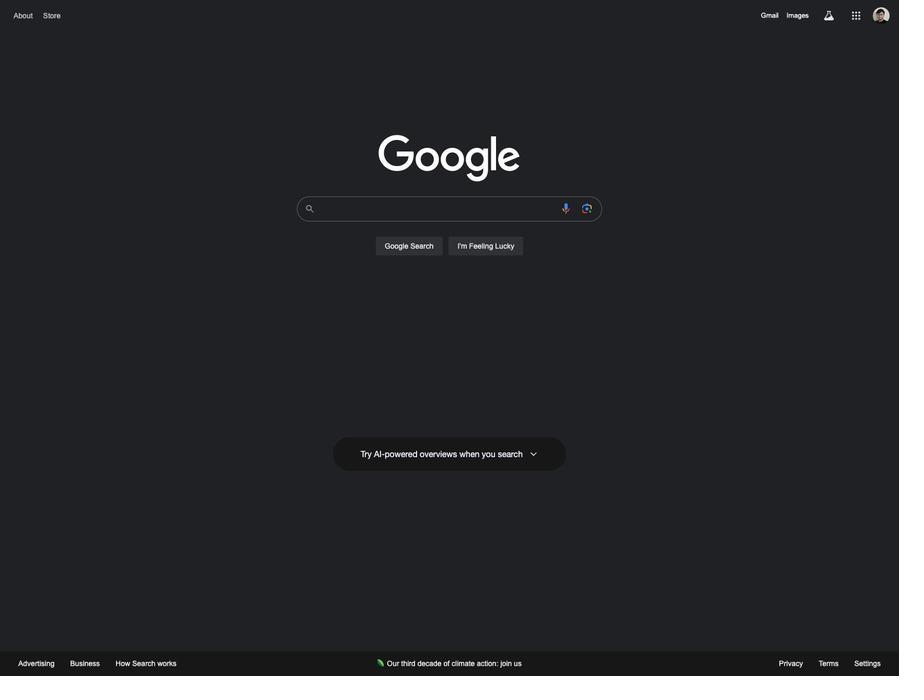 Task type: locate. For each thing, give the bounding box(es) containing it.
search by voice image
[[560, 202, 572, 215]]

search labs image
[[823, 9, 835, 22]]

None search field
[[10, 193, 889, 268]]

search by image image
[[581, 202, 593, 215]]



Task type: vqa. For each thing, say whether or not it's contained in the screenshot.
Best
no



Task type: describe. For each thing, give the bounding box(es) containing it.
google image
[[378, 135, 521, 183]]



